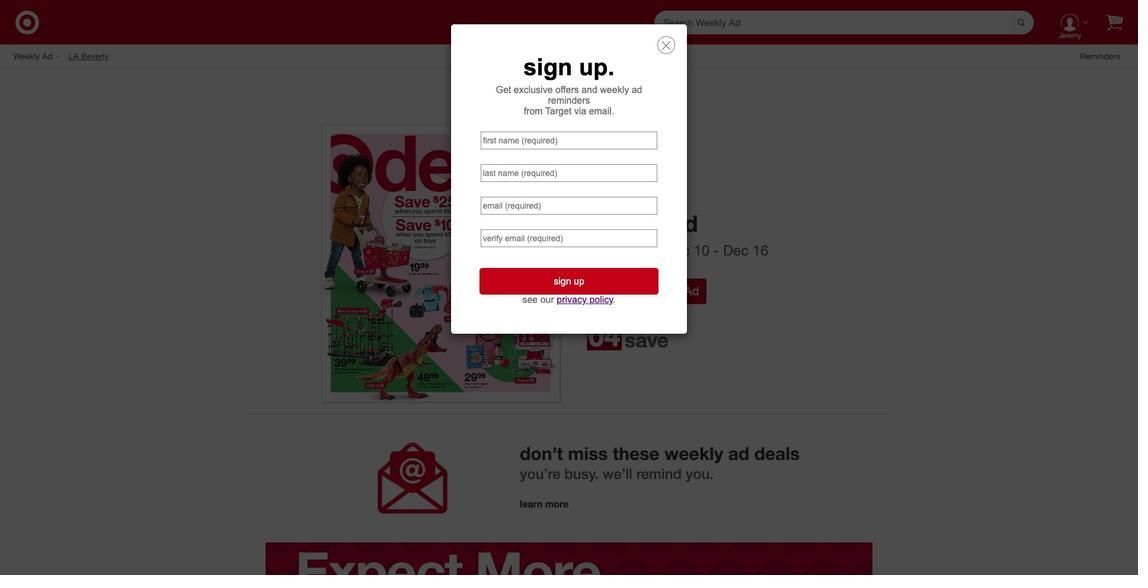 Task type: describe. For each thing, give the bounding box(es) containing it.
catalogs
[[587, 86, 643, 104]]

view
[[595, 284, 620, 298]]

la beverly link
[[69, 50, 118, 62]]

weekly for weekly ad prices valid dec 10 - dec 16
[[587, 210, 663, 237]]

view the weekly ad button
[[587, 279, 707, 304]]

-
[[714, 241, 719, 259]]

expect more than ever before. low prices today and every day on thousands of items. image
[[266, 543, 873, 575]]

close image
[[662, 41, 671, 50]]

weekly ad
[[13, 51, 53, 61]]

04
[[589, 319, 620, 353]]

the
[[623, 284, 640, 298]]

save
[[625, 328, 669, 352]]

ad inside view the weekly ad button
[[685, 284, 699, 298]]

days
[[625, 319, 654, 335]]

ads
[[545, 86, 570, 104]]

valid
[[631, 241, 661, 259]]

2 dec from the left
[[723, 241, 749, 259]]

weekly ad prices valid dec 10 - dec 16
[[587, 210, 769, 259]]

weekly inside button
[[643, 284, 681, 298]]

04 days to
[[589, 319, 670, 353]]

ad for weekly ad
[[42, 51, 53, 61]]

la beverly
[[69, 51, 109, 61]]



Task type: vqa. For each thing, say whether or not it's contained in the screenshot.
Manhattan Herald Square link
no



Task type: locate. For each thing, give the bounding box(es) containing it.
ad down 10
[[685, 284, 699, 298]]

weekly left ads
[[495, 86, 541, 104]]

view your cart on target.com image
[[1107, 14, 1124, 31]]

prices
[[587, 241, 627, 259]]

dec left 10
[[665, 241, 690, 259]]

weekly down go to target.com image on the left
[[13, 51, 40, 61]]

weekly inside "link"
[[13, 51, 40, 61]]

weekly for weekly ads & catalogs
[[495, 86, 541, 104]]

view the weekly ad image
[[321, 125, 560, 402]]

to
[[658, 319, 670, 335]]

weekly right "the"
[[643, 284, 681, 298]]

weekly inside weekly ad prices valid dec 10 - dec 16
[[587, 210, 663, 237]]

dec
[[665, 241, 690, 259], [723, 241, 749, 259]]

1 vertical spatial ad
[[669, 210, 698, 237]]

&
[[574, 86, 583, 104]]

ad inside weekly ad prices valid dec 10 - dec 16
[[669, 210, 698, 237]]

weekly for weekly ad
[[13, 51, 40, 61]]

2 vertical spatial ad
[[685, 284, 699, 298]]

don't miss these weekly ad deals. you're busy. we'll remind you. sign up now. image
[[260, 414, 878, 543]]

ad up 10
[[669, 210, 698, 237]]

weekly ad link
[[13, 50, 69, 62]]

weekly ads & catalogs
[[495, 86, 643, 104]]

dec right -
[[723, 241, 749, 259]]

la
[[69, 51, 79, 61]]

ad for weekly ad prices valid dec 10 - dec 16
[[669, 210, 698, 237]]

reminders
[[1081, 51, 1121, 61]]

10
[[694, 241, 710, 259]]

beverly
[[81, 51, 109, 61]]

ad inside the weekly ad "link"
[[42, 51, 53, 61]]

go to target.com image
[[15, 10, 39, 34]]

form
[[655, 10, 1034, 34]]

reminders link
[[1081, 50, 1130, 62]]

weekly
[[13, 51, 40, 61], [495, 86, 541, 104], [587, 210, 663, 237], [643, 284, 681, 298]]

weekly up prices
[[587, 210, 663, 237]]

0 vertical spatial ad
[[42, 51, 53, 61]]

1 dec from the left
[[665, 241, 690, 259]]

0 horizontal spatial dec
[[665, 241, 690, 259]]

16
[[753, 241, 769, 259]]

ad
[[42, 51, 53, 61], [669, 210, 698, 237], [685, 284, 699, 298]]

ad left la
[[42, 51, 53, 61]]

1 horizontal spatial dec
[[723, 241, 749, 259]]

view the weekly ad
[[595, 284, 699, 298]]



